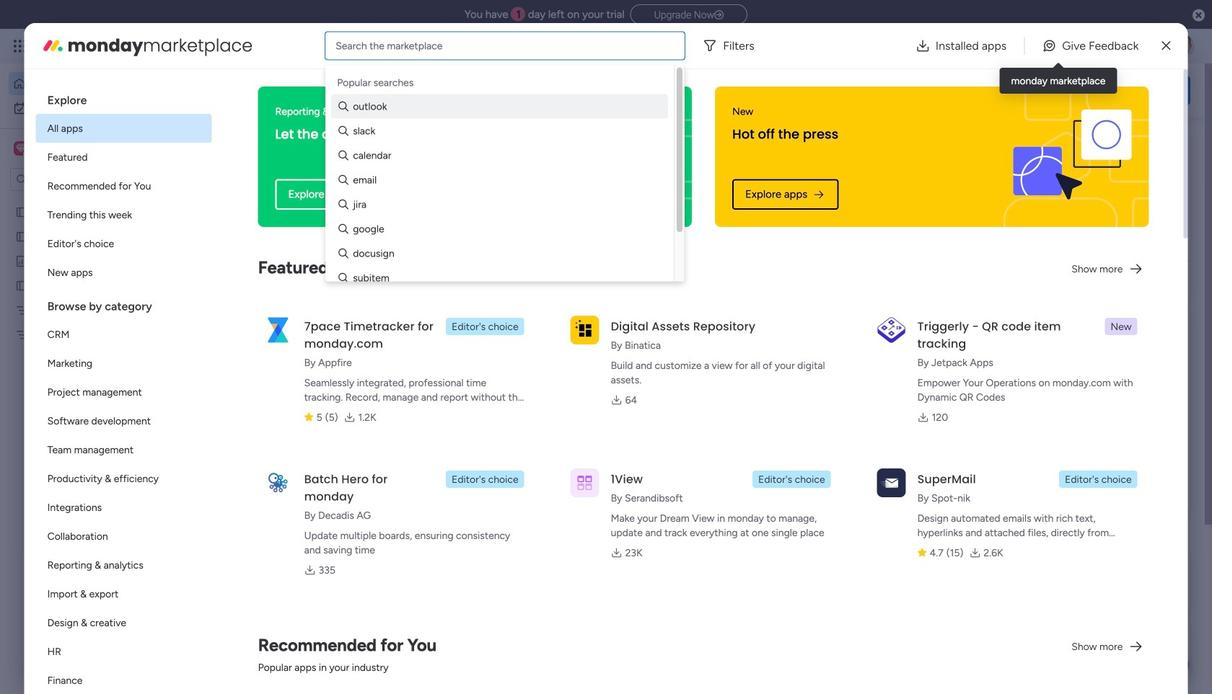 Task type: locate. For each thing, give the bounding box(es) containing it.
see plans image
[[239, 38, 252, 54]]

banner logo image
[[487, 87, 675, 227], [1013, 110, 1132, 204]]

public dashboard image
[[15, 255, 29, 268]]

1 vertical spatial check circle image
[[996, 220, 1005, 230]]

public board image
[[15, 206, 29, 219], [15, 230, 29, 244]]

1 horizontal spatial component image
[[713, 315, 726, 328]]

check circle image down check circle image
[[996, 183, 1005, 194]]

dapulse rightstroke image
[[714, 10, 724, 21]]

0 horizontal spatial component image
[[477, 315, 490, 328]]

0 horizontal spatial banner logo image
[[487, 87, 675, 227]]

search everything image
[[1086, 39, 1101, 53]]

check circle image down circle o icon
[[996, 220, 1005, 230]]

heading
[[36, 81, 212, 114], [36, 287, 212, 320]]

notifications image
[[956, 39, 970, 53]]

0 vertical spatial public board image
[[15, 206, 29, 219]]

component image
[[477, 315, 490, 328], [713, 315, 726, 328]]

app logo image
[[264, 316, 293, 345], [570, 316, 599, 345], [877, 316, 906, 345], [264, 469, 293, 498], [570, 469, 599, 498], [877, 469, 906, 498]]

list box
[[36, 81, 212, 695], [0, 197, 184, 542]]

monday marketplace image
[[42, 34, 65, 57], [1051, 39, 1066, 53]]

1 vertical spatial public board image
[[15, 230, 29, 244]]

1 public board image from the top
[[15, 206, 29, 219]]

circle o image
[[996, 201, 1005, 212]]

1 horizontal spatial banner logo image
[[1013, 110, 1132, 204]]

public board image
[[15, 279, 29, 293]]

1 workspace image from the left
[[14, 141, 28, 157]]

v2 bolt switch image
[[1098, 83, 1107, 98]]

0 vertical spatial heading
[[36, 81, 212, 114]]

terry turtle image
[[1172, 35, 1195, 58]]

monday marketplace image right select product icon
[[42, 34, 65, 57]]

1 vertical spatial heading
[[36, 287, 212, 320]]

workspace image
[[14, 141, 28, 157], [16, 141, 26, 157]]

check circle image
[[996, 183, 1005, 194], [996, 220, 1005, 230]]

option
[[9, 72, 175, 95], [9, 97, 175, 120], [36, 114, 212, 143], [36, 143, 212, 172], [36, 172, 212, 201], [0, 199, 184, 202], [36, 201, 212, 229], [36, 229, 212, 258], [36, 258, 212, 287], [36, 320, 212, 349], [36, 349, 212, 378], [36, 378, 212, 407], [36, 407, 212, 436], [36, 436, 212, 465], [36, 465, 212, 493], [36, 493, 212, 522], [36, 522, 212, 551], [36, 551, 212, 580], [36, 580, 212, 609], [36, 609, 212, 638], [36, 638, 212, 667], [36, 667, 212, 695]]

1 heading from the top
[[36, 81, 212, 114]]

0 vertical spatial check circle image
[[996, 183, 1005, 194]]

dapulse x slim image
[[1169, 133, 1186, 151]]

monday marketplace image right invite members image
[[1051, 39, 1066, 53]]

2 component image from the left
[[713, 315, 726, 328]]

dapulse close image
[[1193, 8, 1205, 23]]



Task type: describe. For each thing, give the bounding box(es) containing it.
terry turtle image
[[257, 622, 286, 651]]

2 heading from the top
[[36, 287, 212, 320]]

check circle image
[[996, 164, 1005, 175]]

workspace selection element
[[14, 140, 120, 159]]

0 horizontal spatial monday marketplace image
[[42, 34, 65, 57]]

update feed image
[[988, 39, 1002, 53]]

2 workspace image from the left
[[16, 141, 26, 157]]

quick search results list box
[[223, 164, 939, 532]]

invite members image
[[1019, 39, 1034, 53]]

2 public board image from the top
[[15, 230, 29, 244]]

2 check circle image from the top
[[996, 220, 1005, 230]]

getting started element
[[974, 555, 1190, 612]]

Search in workspace field
[[30, 171, 120, 188]]

1 horizontal spatial monday marketplace image
[[1051, 39, 1066, 53]]

v2 user feedback image
[[986, 82, 996, 99]]

templates image image
[[987, 319, 1177, 419]]

dapulse x slim image
[[1162, 37, 1170, 54]]

add to favorites image
[[428, 469, 442, 484]]

2 image
[[998, 30, 1011, 46]]

1 check circle image from the top
[[996, 183, 1005, 194]]

1 component image from the left
[[477, 315, 490, 328]]

select product image
[[13, 39, 27, 53]]

help image
[[1118, 39, 1133, 53]]



Task type: vqa. For each thing, say whether or not it's contained in the screenshot.
v2 user feedback "image"
yes



